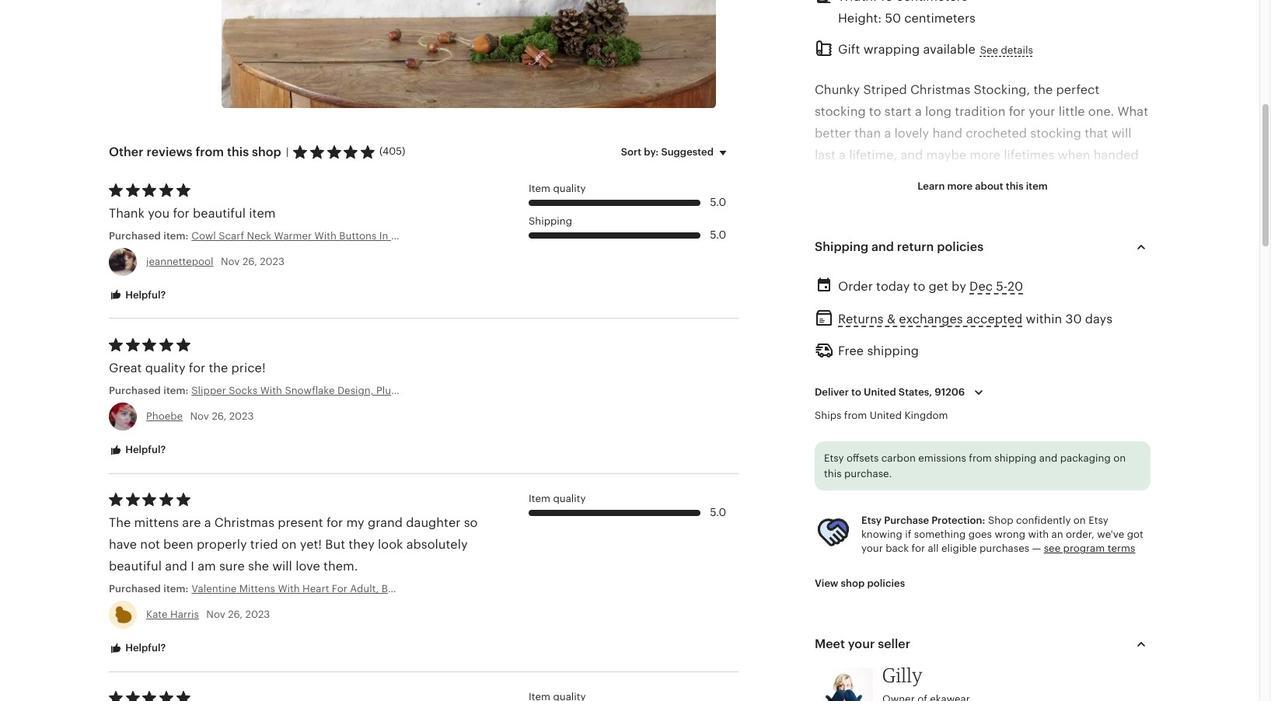 Task type: vqa. For each thing, say whether or not it's contained in the screenshot.
$ 384.88 MullanLighting
no



Task type: describe. For each thing, give the bounding box(es) containing it.
on inside etsy offsets carbon emissions from shipping and packaging on this purchase.
[[1114, 453, 1126, 464]]

gift
[[838, 42, 860, 57]]

scarf
[[219, 230, 244, 242]]

will left order
[[815, 278, 835, 293]]

your inside chunky striped christmas stocking, the perfect stocking to start a long tradition for your little one. what better than a lovely hand crocheted stocking that will last a lifetime, and maybe more lifetimes when handed down through the family.
[[1029, 104, 1056, 119]]

squeeze
[[1038, 213, 1087, 228]]

lifetime,
[[849, 148, 898, 162]]

deliver
[[815, 386, 849, 398]]

yet!
[[300, 537, 322, 552]]

all inside shop confidently on etsy knowing if something goes wrong with an order, we've got your back for all eligible purchases —
[[928, 543, 939, 555]]

will inside the mittens are a christmas present for my grand daughter so have not been properly tried on yet! but they look absolutely beautiful and i am sure she will love them.
[[272, 559, 292, 574]]

0 vertical spatial as
[[867, 278, 880, 293]]

view shop policies button
[[803, 570, 917, 598]]

christmas inside chunky striped christmas stocking, the perfect stocking to start a long tradition for your little one. what better than a lovely hand crocheted stocking that will last a lifetime, and maybe more lifetimes when handed down through the family.
[[911, 82, 971, 97]]

and up "free"
[[850, 322, 873, 337]]

1 vertical spatial quality
[[145, 361, 186, 376]]

child
[[430, 583, 456, 595]]

sort by: suggested button
[[609, 136, 744, 169]]

shipping and return policies
[[815, 239, 984, 254]]

0 vertical spatial it
[[983, 235, 991, 249]]

phoebe link
[[146, 411, 183, 422]]

gift wrapping available see details
[[838, 42, 1033, 57]]

nov for beautiful
[[221, 256, 240, 267]]

price!
[[231, 361, 266, 376]]

this for shop
[[227, 145, 249, 160]]

terms
[[1108, 543, 1136, 555]]

cotton
[[433, 230, 466, 242]]

gilly image
[[815, 668, 873, 701]]

what
[[1118, 104, 1149, 119]]

shop inside view shop policies button
[[841, 578, 865, 590]]

1 horizontal spatial beautiful
[[193, 206, 246, 221]]

purchased item: valentine mittens with heart for adult, baby and child
[[109, 583, 456, 595]]

1 vertical spatial so
[[939, 235, 953, 249]]

christmas down 20
[[984, 322, 1044, 337]]

1 vertical spatial look
[[838, 278, 864, 293]]

love
[[296, 559, 320, 574]]

bright
[[876, 322, 912, 337]]

etsy inside shop confidently on etsy knowing if something goes wrong with an order, we've got your back for all eligible purchases —
[[1089, 515, 1109, 527]]

nice
[[815, 213, 842, 228]]

1 vertical spatial as
[[974, 300, 987, 315]]

0 vertical spatial so
[[893, 213, 907, 228]]

cowl
[[192, 230, 216, 242]]

am
[[198, 559, 216, 574]]

lovely
[[895, 126, 929, 141]]

packaging
[[1060, 453, 1111, 464]]

home'
[[900, 278, 937, 293]]

0 horizontal spatial from
[[196, 145, 224, 160]]

3 5.0 from the top
[[710, 506, 726, 518]]

height:
[[838, 11, 882, 26]]

0 horizontal spatial stocking
[[815, 104, 866, 119]]

deliver to united states, 91206 button
[[803, 376, 1000, 409]]

view
[[815, 578, 839, 590]]

great quality for the price!
[[109, 361, 266, 376]]

purchases
[[980, 543, 1030, 555]]

daughter
[[406, 516, 461, 530]]

2 vertical spatial nov
[[206, 609, 225, 621]]

that down fillers
[[956, 235, 980, 249]]

helpful? for thank you for beautiful item
[[123, 289, 166, 301]]

1 vertical spatial with
[[278, 583, 300, 595]]

exchanges
[[899, 312, 963, 327]]

a left long
[[915, 104, 922, 119]]

sort by: suggested
[[621, 146, 714, 158]]

goes
[[969, 529, 992, 541]]

and inside chunky striped christmas stocking, the perfect stocking to start a long tradition for your little one. what better than a lovely hand crocheted stocking that will last a lifetime, and maybe more lifetimes when handed down through the family.
[[901, 148, 923, 162]]

colour
[[916, 322, 954, 337]]

cowl scarf neck warmer with buttons in organic cotton crochet link
[[192, 229, 508, 243]]

an inside shop confidently on etsy knowing if something goes wrong with an order, we've got your back for all eligible purchases —
[[1052, 529, 1064, 541]]

item: for for
[[163, 230, 189, 242]]

2 vertical spatial quality
[[553, 493, 586, 504]]

jeannettepool link
[[146, 256, 213, 267]]

1 vertical spatial from
[[844, 410, 867, 421]]

gilly
[[883, 664, 923, 688]]

2 5.0 from the top
[[710, 229, 726, 241]]

lifetimes
[[1004, 148, 1055, 162]]

on inside the mittens are a christmas present for my grand daughter so have not been properly tried on yet! but they look absolutely beautiful and i am sure she will love them.
[[281, 537, 297, 552]]

will down fillers
[[994, 235, 1014, 249]]

meet
[[815, 637, 845, 652]]

item: for are
[[163, 583, 189, 595]]

0 horizontal spatial by
[[952, 279, 966, 294]]

your inside shop confidently on etsy knowing if something goes wrong with an order, we've got your back for all eligible purchases —
[[862, 543, 883, 555]]

with
[[1028, 529, 1049, 541]]

purchased item: cowl scarf neck warmer with buttons in organic cotton crochet
[[109, 230, 508, 242]]

2 item: from the top
[[163, 385, 189, 397]]

shipping for shipping and return policies
[[815, 239, 869, 254]]

harris
[[170, 609, 199, 621]]

long
[[925, 104, 952, 119]]

purchase
[[884, 515, 929, 527]]

0 vertical spatial quality
[[553, 183, 586, 195]]

2 purchased from the top
[[109, 385, 161, 397]]

on inside shop confidently on etsy knowing if something goes wrong with an order, we've got your back for all eligible purchases —
[[1074, 515, 1086, 527]]

stocking,
[[974, 82, 1031, 97]]

policies inside 'dropdown button'
[[937, 239, 984, 254]]

0 vertical spatial shipping
[[867, 344, 919, 358]]

seller
[[878, 637, 911, 652]]

in
[[379, 230, 388, 242]]

suggested
[[661, 146, 714, 158]]

ships
[[815, 410, 842, 421]]

phoebe
[[146, 411, 183, 422]]

today
[[876, 279, 910, 294]]

a right "than"
[[885, 126, 891, 141]]

but
[[325, 537, 345, 552]]

christmas up 'dec 5-20' button
[[963, 256, 1023, 271]]

shipping for shipping
[[529, 216, 572, 227]]

dec 5-20 button
[[970, 275, 1024, 299]]

absolutely
[[406, 537, 468, 552]]

worldwide
[[848, 387, 924, 402]]

the
[[109, 516, 131, 530]]

i
[[191, 559, 194, 574]]

beautiful inside the mittens are a christmas present for my grand daughter so have not been properly tried on yet! but they look absolutely beautiful and i am sure she will love them.
[[109, 559, 162, 574]]

kingdom
[[905, 410, 948, 421]]

purchased for thank
[[109, 230, 161, 242]]

chunky striped christmas stocking, the perfect stocking to start a long tradition for your little one. what better than a lovely hand crocheted stocking that will last a lifetime, and maybe more lifetimes when handed down through the family.
[[815, 82, 1149, 184]]

that inside chunky striped christmas stocking, the perfect stocking to start a long tradition for your little one. what better than a lovely hand crocheted stocking that will last a lifetime, and maybe more lifetimes when handed down through the family.
[[1085, 126, 1109, 141]]

your inside dropdown button
[[848, 637, 875, 652]]

free shipping
[[838, 344, 919, 358]]

helpful? button for thank you for beautiful item
[[97, 281, 178, 310]]

helpful? for the mittens are a christmas present for my grand daughter so have not been properly tried on yet! but they look absolutely beautiful and i am sure she will love them.
[[123, 642, 166, 654]]

(405)
[[380, 146, 405, 157]]

item for thank you for beautiful item
[[249, 206, 276, 221]]

home
[[845, 256, 879, 271]]

etsy purchase protection:
[[862, 515, 986, 527]]

pop
[[957, 322, 981, 337]]

got
[[1127, 529, 1144, 541]]

2 inspired from the left
[[1071, 300, 1119, 315]]

available
[[923, 42, 976, 57]]

grand
[[368, 516, 403, 530]]

see program terms
[[1044, 543, 1136, 555]]

1 horizontal spatial stocking
[[1031, 126, 1082, 141]]

2 horizontal spatial to
[[913, 279, 926, 294]]

the up get
[[940, 256, 960, 271]]

get
[[929, 279, 949, 294]]

free
[[838, 344, 864, 358]]

details
[[1001, 44, 1033, 56]]

wrong
[[995, 529, 1026, 541]]

protection:
[[932, 515, 986, 527]]

a inside the mittens are a christmas present for my grand daughter so have not been properly tried on yet! but they look absolutely beautiful and i am sure she will love them.
[[204, 516, 211, 530]]

for up phoebe nov 26, 2023 in the bottom left of the page
[[189, 361, 205, 376]]

the mittens are a christmas present for my grand daughter so have not been properly tried on yet! but they look absolutely beautiful and i am sure she will love them.
[[109, 516, 478, 574]]

kate harris nov 26, 2023
[[146, 609, 270, 621]]



Task type: locate. For each thing, give the bounding box(es) containing it.
0 horizontal spatial beautiful
[[109, 559, 162, 574]]

2 vertical spatial 26,
[[228, 609, 243, 621]]

item
[[1026, 180, 1048, 192], [249, 206, 276, 221]]

for
[[332, 583, 347, 595]]

policies down back
[[867, 578, 905, 590]]

helpful? for great quality for the price!
[[123, 444, 166, 456]]

0 horizontal spatial on
[[281, 537, 297, 552]]

2 item quality from the top
[[529, 493, 586, 504]]

your right 'meet'
[[848, 637, 875, 652]]

all down learn
[[937, 213, 951, 228]]

1 horizontal spatial shipping
[[995, 453, 1037, 464]]

0 vertical spatial item:
[[163, 230, 189, 242]]

can
[[1013, 213, 1034, 228]]

for right back
[[912, 543, 925, 555]]

united up ships from united kingdom
[[864, 386, 896, 398]]

to inside deliver to united states, 91206 dropdown button
[[852, 386, 862, 398]]

warmer
[[274, 230, 312, 242]]

1 vertical spatial more
[[948, 180, 973, 192]]

0 vertical spatial to
[[869, 104, 882, 119]]

item inside dropdown button
[[1026, 180, 1048, 192]]

helpful? button down jeannettepool
[[97, 281, 178, 310]]

with left buttons
[[315, 230, 337, 242]]

2 vertical spatial look
[[378, 537, 403, 552]]

christmas up long
[[911, 82, 971, 97]]

item: up kate harris link
[[163, 583, 189, 595]]

2023 for item
[[260, 256, 285, 267]]

1 horizontal spatial so
[[893, 213, 907, 228]]

the left perfect
[[1034, 82, 1053, 97]]

1 vertical spatial item quality
[[529, 493, 586, 504]]

0 vertical spatial with
[[315, 230, 337, 242]]

inspired
[[815, 300, 863, 315], [1071, 300, 1119, 315]]

to
[[869, 104, 882, 119], [913, 279, 926, 294], [852, 386, 862, 398]]

a
[[915, 104, 922, 119], [885, 126, 891, 141], [839, 148, 846, 162], [1030, 278, 1037, 293], [204, 516, 211, 530]]

1 vertical spatial stocking
[[1031, 126, 1082, 141]]

shop right view
[[841, 578, 865, 590]]

start
[[885, 104, 912, 119]]

2 horizontal spatial etsy
[[1089, 515, 1109, 527]]

26, right phoebe link
[[212, 411, 227, 422]]

and inside etsy offsets carbon emissions from shipping and packaging on this purchase.
[[1040, 453, 1058, 464]]

united for states,
[[864, 386, 896, 398]]

1 helpful? button from the top
[[97, 281, 178, 310]]

from inside etsy offsets carbon emissions from shipping and packaging on this purchase.
[[969, 453, 992, 464]]

by
[[1012, 278, 1027, 293], [952, 279, 966, 294]]

1 vertical spatial nov
[[190, 411, 209, 422]]

2 horizontal spatial so
[[939, 235, 953, 249]]

1 vertical spatial item
[[249, 206, 276, 221]]

0 horizontal spatial to
[[852, 386, 862, 398]]

1 horizontal spatial item
[[1026, 180, 1048, 192]]

through
[[851, 169, 899, 184]]

3 helpful? button from the top
[[97, 635, 178, 663]]

will inside chunky striped christmas stocking, the perfect stocking to start a long tradition for your little one. what better than a lovely hand crocheted stocking that will last a lifetime, and maybe more lifetimes when handed down through the family.
[[1112, 126, 1132, 141]]

1 item: from the top
[[163, 230, 189, 242]]

one.
[[1089, 104, 1115, 119]]

christmas down get
[[911, 300, 971, 315]]

2 vertical spatial helpful? button
[[97, 635, 178, 663]]

baby
[[382, 583, 405, 595]]

0 vertical spatial look
[[1054, 235, 1079, 249]]

1 horizontal spatial shipping
[[815, 239, 869, 254]]

20
[[1008, 279, 1024, 294]]

2 vertical spatial on
[[281, 537, 297, 552]]

big
[[871, 213, 890, 228]]

to left start
[[869, 104, 882, 119]]

it down fillers
[[983, 235, 991, 249]]

order today to get by dec 5-20
[[838, 279, 1024, 294]]

0 vertical spatial helpful?
[[123, 289, 166, 301]]

for inside the mittens are a christmas present for my grand daughter so have not been properly tried on yet! but they look absolutely beautiful and i am sure she will love them.
[[327, 516, 343, 530]]

sure
[[219, 559, 245, 574]]

a right are
[[204, 516, 211, 530]]

shipping down the bright
[[867, 344, 919, 358]]

stocking down chunky
[[815, 104, 866, 119]]

1 vertical spatial 26,
[[212, 411, 227, 422]]

0 vertical spatial item quality
[[529, 183, 586, 195]]

unstylish
[[1083, 235, 1135, 249]]

last
[[815, 148, 836, 162]]

your down timelessly
[[815, 256, 842, 271]]

all inside 'nice and big so that all the fillers can squeeze inside. timelessly designed so that it will never look unstylish in your home whatever the christmas trend is that year. it will look as 'at home' surrounded by a minimalist nature inspired scandi christmas as it will an 80's inspired tinsel and bright colour pop christmas interior.'
[[937, 213, 951, 228]]

nov right phoebe link
[[190, 411, 209, 422]]

item for learn more about this item
[[1026, 180, 1048, 192]]

and left 'big'
[[845, 213, 868, 228]]

1 horizontal spatial an
[[1052, 529, 1064, 541]]

kate
[[146, 609, 168, 621]]

order
[[838, 279, 873, 294]]

50
[[885, 11, 901, 26]]

item quality
[[529, 183, 586, 195], [529, 493, 586, 504]]

1 vertical spatial 5.0
[[710, 229, 726, 241]]

christmas inside the mittens are a christmas present for my grand daughter so have not been properly tried on yet! but they look absolutely beautiful and i am sure she will love them.
[[214, 516, 275, 530]]

inspired down minimalist
[[1071, 300, 1119, 315]]

1 vertical spatial 2023
[[229, 411, 254, 422]]

meet your seller
[[815, 637, 911, 652]]

beautiful up scarf
[[193, 206, 246, 221]]

2 horizontal spatial on
[[1114, 453, 1126, 464]]

it down 'dec 5-20' button
[[990, 300, 998, 315]]

so right return
[[939, 235, 953, 249]]

trend
[[1026, 256, 1058, 271]]

2 vertical spatial purchased
[[109, 583, 161, 595]]

eligible
[[942, 543, 977, 555]]

an inside 'nice and big so that all the fillers can squeeze inside. timelessly designed so that it will never look unstylish in your home whatever the christmas trend is that year. it will look as 'at home' surrounded by a minimalist nature inspired scandi christmas as it will an 80's inspired tinsel and bright colour pop christmas interior.'
[[1025, 300, 1039, 315]]

1 horizontal spatial look
[[838, 278, 864, 293]]

on right packaging
[[1114, 453, 1126, 464]]

to inside chunky striped christmas stocking, the perfect stocking to start a long tradition for your little one. what better than a lovely hand crocheted stocking that will last a lifetime, and maybe more lifetimes when handed down through the family.
[[869, 104, 882, 119]]

christmas up tried
[[214, 516, 275, 530]]

5-
[[996, 279, 1008, 294]]

she
[[248, 559, 269, 574]]

etsy inside etsy offsets carbon emissions from shipping and packaging on this purchase.
[[824, 453, 844, 464]]

more right learn
[[948, 180, 973, 192]]

helpful? down jeannettepool
[[123, 289, 166, 301]]

your left "little"
[[1029, 104, 1056, 119]]

etsy
[[824, 453, 844, 464], [862, 515, 882, 527], [1089, 515, 1109, 527]]

2023
[[260, 256, 285, 267], [229, 411, 254, 422], [245, 609, 270, 621]]

as left 'at in the top of the page
[[867, 278, 880, 293]]

1 vertical spatial united
[[870, 410, 902, 421]]

helpful? button
[[97, 281, 178, 310], [97, 436, 178, 465], [97, 635, 178, 663]]

to left get
[[913, 279, 926, 294]]

shipping and return policies button
[[801, 229, 1165, 266]]

item down lifetimes at the top right of the page
[[1026, 180, 1048, 192]]

that right is
[[1074, 256, 1098, 271]]

nature
[[1105, 278, 1143, 293]]

days
[[1085, 312, 1113, 327]]

1 vertical spatial it
[[990, 300, 998, 315]]

policies inside button
[[867, 578, 905, 590]]

3 helpful? from the top
[[123, 642, 166, 654]]

view shop policies
[[815, 578, 905, 590]]

26, down neck
[[243, 256, 257, 267]]

26, down valentine at bottom
[[228, 609, 243, 621]]

and down lovely
[[901, 148, 923, 162]]

for left my
[[327, 516, 343, 530]]

0 vertical spatial nov
[[221, 256, 240, 267]]

91206
[[935, 386, 965, 398]]

1 vertical spatial beautiful
[[109, 559, 162, 574]]

by right get
[[952, 279, 966, 294]]

and inside 'dropdown button'
[[872, 239, 894, 254]]

whatever
[[882, 256, 937, 271]]

0 horizontal spatial this
[[227, 145, 249, 160]]

this inside etsy offsets carbon emissions from shipping and packaging on this purchase.
[[824, 468, 842, 479]]

a right last
[[839, 148, 846, 162]]

etsy for etsy offsets carbon emissions from shipping and packaging on this purchase.
[[824, 453, 844, 464]]

1 horizontal spatial with
[[315, 230, 337, 242]]

1 horizontal spatial inspired
[[1071, 300, 1119, 315]]

so right daughter
[[464, 516, 478, 530]]

0 vertical spatial purchased
[[109, 230, 161, 242]]

80's
[[1043, 300, 1067, 315]]

purchased
[[109, 230, 161, 242], [109, 385, 161, 397], [109, 583, 161, 595]]

helpful? button down kate
[[97, 635, 178, 663]]

the left family. at the top right
[[902, 169, 922, 184]]

that up the designed
[[910, 213, 934, 228]]

2 helpful? button from the top
[[97, 436, 178, 465]]

1 vertical spatial shop
[[841, 578, 865, 590]]

0 vertical spatial helpful? button
[[97, 281, 178, 310]]

2023 down neck
[[260, 256, 285, 267]]

the left price!
[[209, 361, 228, 376]]

by inside 'nice and big so that all the fillers can squeeze inside. timelessly designed so that it will never look unstylish in your home whatever the christmas trend is that year. it will look as 'at home' surrounded by a minimalist nature inspired scandi christmas as it will an 80's inspired tinsel and bright colour pop christmas interior.'
[[1012, 278, 1027, 293]]

etsy for etsy purchase protection:
[[862, 515, 882, 527]]

purchased down thank
[[109, 230, 161, 242]]

with left "heart"
[[278, 583, 300, 595]]

nov down scarf
[[221, 256, 240, 267]]

and inside the mittens are a christmas present for my grand daughter so have not been properly tried on yet! but they look absolutely beautiful and i am sure she will love them.
[[165, 559, 187, 574]]

helpful? button down phoebe
[[97, 436, 178, 465]]

1 vertical spatial to
[[913, 279, 926, 294]]

26, for the
[[212, 411, 227, 422]]

shipping inside etsy offsets carbon emissions from shipping and packaging on this purchase.
[[995, 453, 1037, 464]]

1 vertical spatial this
[[1006, 180, 1024, 192]]

2 horizontal spatial this
[[1006, 180, 1024, 192]]

and down 'big'
[[872, 239, 894, 254]]

for inside shop confidently on etsy knowing if something goes wrong with an order, we've got your back for all eligible purchases —
[[912, 543, 925, 555]]

learn more about this item
[[918, 180, 1048, 192]]

that down one.
[[1085, 126, 1109, 141]]

your inside 'nice and big so that all the fillers can squeeze inside. timelessly designed so that it will never look unstylish in your home whatever the christmas trend is that year. it will look as 'at home' surrounded by a minimalist nature inspired scandi christmas as it will an 80's inspired tinsel and bright colour pop christmas interior.'
[[815, 256, 842, 271]]

adult,
[[350, 583, 379, 595]]

0 vertical spatial item
[[529, 183, 551, 195]]

will up handed
[[1112, 126, 1132, 141]]

2 item from the top
[[529, 493, 551, 504]]

2 vertical spatial item:
[[163, 583, 189, 595]]

2023 for price!
[[229, 411, 254, 422]]

from right emissions
[[969, 453, 992, 464]]

1 vertical spatial shipping
[[815, 239, 869, 254]]

3 purchased from the top
[[109, 583, 161, 595]]

so
[[893, 213, 907, 228], [939, 235, 953, 249], [464, 516, 478, 530]]

and left packaging
[[1040, 453, 1058, 464]]

this
[[227, 145, 249, 160], [1006, 180, 1024, 192], [824, 468, 842, 479]]

0 horizontal spatial etsy
[[824, 453, 844, 464]]

nov down valentine at bottom
[[206, 609, 225, 621]]

0 vertical spatial all
[[937, 213, 951, 228]]

etsy up knowing
[[862, 515, 882, 527]]

nov for the
[[190, 411, 209, 422]]

will up purchased item: valentine mittens with heart for adult, baby and child
[[272, 559, 292, 574]]

1 horizontal spatial this
[[824, 468, 842, 479]]

this for item
[[1006, 180, 1024, 192]]

confidently
[[1016, 515, 1071, 527]]

item: down "great quality for the price!"
[[163, 385, 189, 397]]

0 horizontal spatial shipping
[[529, 216, 572, 227]]

for down stocking,
[[1009, 104, 1026, 119]]

order,
[[1066, 529, 1095, 541]]

deliver to united states, 91206
[[815, 386, 965, 398]]

tradition
[[955, 104, 1006, 119]]

organic
[[391, 230, 430, 242]]

as down dec at top
[[974, 300, 987, 315]]

0 vertical spatial more
[[970, 148, 1001, 162]]

purchased up kate
[[109, 583, 161, 595]]

2 helpful? from the top
[[123, 444, 166, 456]]

1 item from the top
[[529, 183, 551, 195]]

1 vertical spatial item
[[529, 493, 551, 504]]

helpful? button for great quality for the price!
[[97, 436, 178, 465]]

on up order,
[[1074, 515, 1086, 527]]

look down grand
[[378, 537, 403, 552]]

2 vertical spatial 5.0
[[710, 506, 726, 518]]

for right you
[[173, 206, 190, 221]]

from right 'ships'
[[844, 410, 867, 421]]

this left the "|"
[[227, 145, 249, 160]]

see program terms link
[[1044, 543, 1136, 555]]

this inside dropdown button
[[1006, 180, 1024, 192]]

0 horizontal spatial inspired
[[815, 300, 863, 315]]

this right about
[[1006, 180, 1024, 192]]

3 item: from the top
[[163, 583, 189, 595]]

an up see at the bottom of page
[[1052, 529, 1064, 541]]

all down something
[[928, 543, 939, 555]]

united down worldwide
[[870, 410, 902, 421]]

timelessly
[[815, 235, 877, 249]]

in
[[1139, 235, 1150, 249]]

neck
[[247, 230, 271, 242]]

striped
[[863, 82, 907, 97]]

mittens
[[134, 516, 179, 530]]

1 helpful? from the top
[[123, 289, 166, 301]]

0 horizontal spatial look
[[378, 537, 403, 552]]

it
[[1133, 256, 1141, 271]]

0 horizontal spatial policies
[[867, 578, 905, 590]]

1 horizontal spatial on
[[1074, 515, 1086, 527]]

1 purchased from the top
[[109, 230, 161, 242]]

so inside the mittens are a christmas present for my grand daughter so have not been properly tried on yet! but they look absolutely beautiful and i am sure she will love them.
[[464, 516, 478, 530]]

5.0
[[710, 196, 726, 209], [710, 229, 726, 241], [710, 506, 726, 518]]

0 vertical spatial stocking
[[815, 104, 866, 119]]

look up is
[[1054, 235, 1079, 249]]

more down crocheted
[[970, 148, 1001, 162]]

2 vertical spatial from
[[969, 453, 992, 464]]

see details link
[[980, 43, 1033, 57]]

purchased for the
[[109, 583, 161, 595]]

shipping inside 'dropdown button'
[[815, 239, 869, 254]]

is
[[1062, 256, 1071, 271]]

shipping up shop
[[995, 453, 1037, 464]]

0 horizontal spatial as
[[867, 278, 880, 293]]

by:
[[644, 146, 659, 158]]

1 5.0 from the top
[[710, 196, 726, 209]]

will down 20
[[1001, 300, 1021, 315]]

that
[[1085, 126, 1109, 141], [910, 213, 934, 228], [956, 235, 980, 249], [1074, 256, 1098, 271]]

returns & exchanges accepted button
[[838, 308, 1023, 331]]

1 vertical spatial policies
[[867, 578, 905, 590]]

0 horizontal spatial shop
[[252, 145, 281, 160]]

so right 'big'
[[893, 213, 907, 228]]

etsy offsets carbon emissions from shipping and packaging on this purchase.
[[824, 453, 1126, 479]]

to right the 'deliver'
[[852, 386, 862, 398]]

reviews
[[147, 145, 192, 160]]

free
[[815, 387, 844, 402]]

quality
[[553, 183, 586, 195], [145, 361, 186, 376], [553, 493, 586, 504]]

properly
[[197, 537, 247, 552]]

1 horizontal spatial by
[[1012, 278, 1027, 293]]

tried
[[250, 537, 278, 552]]

look down home
[[838, 278, 864, 293]]

1 vertical spatial on
[[1074, 515, 1086, 527]]

by right 5-
[[1012, 278, 1027, 293]]

have
[[109, 537, 137, 552]]

0 horizontal spatial with
[[278, 583, 300, 595]]

1 item quality from the top
[[529, 183, 586, 195]]

helpful? down kate
[[123, 642, 166, 654]]

fillers
[[977, 213, 1009, 228]]

0 vertical spatial on
[[1114, 453, 1126, 464]]

0 vertical spatial 26,
[[243, 256, 257, 267]]

crocheted
[[966, 126, 1027, 141]]

dec
[[970, 279, 993, 294]]

crochet
[[469, 230, 508, 242]]

inspired up tinsel
[[815, 300, 863, 315]]

0 vertical spatial beautiful
[[193, 206, 246, 221]]

1 vertical spatial purchased
[[109, 385, 161, 397]]

1 vertical spatial helpful? button
[[97, 436, 178, 465]]

accepted
[[967, 312, 1023, 327]]

united for kingdom
[[870, 410, 902, 421]]

on left yet! on the bottom of page
[[281, 537, 297, 552]]

more inside chunky striped christmas stocking, the perfect stocking to start a long tradition for your little one. what better than a lovely hand crocheted stocking that will last a lifetime, and maybe more lifetimes when handed down through the family.
[[970, 148, 1001, 162]]

0 horizontal spatial shipping
[[867, 344, 919, 358]]

0 vertical spatial shipping
[[529, 216, 572, 227]]

shop left the "|"
[[252, 145, 281, 160]]

policies up the surrounded
[[937, 239, 984, 254]]

1 horizontal spatial shop
[[841, 578, 865, 590]]

item up neck
[[249, 206, 276, 221]]

helpful? button for the mittens are a christmas present for my grand daughter so have not been properly tried on yet! but they look absolutely beautiful and i am sure she will love them.
[[97, 635, 178, 663]]

ships from united kingdom
[[815, 410, 948, 421]]

the left fillers
[[954, 213, 974, 228]]

item: up jeannettepool
[[163, 230, 189, 242]]

2 vertical spatial to
[[852, 386, 862, 398]]

1 horizontal spatial from
[[844, 410, 867, 421]]

been
[[163, 537, 193, 552]]

helpful? down phoebe
[[123, 444, 166, 456]]

from right reviews
[[196, 145, 224, 160]]

1 vertical spatial shipping
[[995, 453, 1037, 464]]

look inside the mittens are a christmas present for my grand daughter so have not been properly tried on yet! but they look absolutely beautiful and i am sure she will love them.
[[378, 537, 403, 552]]

more inside dropdown button
[[948, 180, 973, 192]]

0 horizontal spatial item
[[249, 206, 276, 221]]

a right 20
[[1030, 278, 1037, 293]]

your down knowing
[[862, 543, 883, 555]]

united inside dropdown button
[[864, 386, 896, 398]]

when
[[1058, 148, 1091, 162]]

0 vertical spatial policies
[[937, 239, 984, 254]]

beautiful down have
[[109, 559, 162, 574]]

a inside 'nice and big so that all the fillers can squeeze inside. timelessly designed so that it will never look unstylish in your home whatever the christmas trend is that year. it will look as 'at home' surrounded by a minimalist nature inspired scandi christmas as it will an 80's inspired tinsel and bright colour pop christmas interior.'
[[1030, 278, 1037, 293]]

1 vertical spatial item:
[[163, 385, 189, 397]]

0 vertical spatial shop
[[252, 145, 281, 160]]

purchase.
[[845, 468, 892, 479]]

and
[[901, 148, 923, 162], [845, 213, 868, 228], [872, 239, 894, 254], [850, 322, 873, 337], [1040, 453, 1058, 464], [165, 559, 187, 574]]

valentine mittens with heart for adult, baby and child link
[[192, 583, 456, 597]]

2 vertical spatial so
[[464, 516, 478, 530]]

this left purchase.
[[824, 468, 842, 479]]

&
[[887, 312, 896, 327]]

0 vertical spatial item
[[1026, 180, 1048, 192]]

26, for beautiful
[[243, 256, 257, 267]]

purchased item:
[[109, 385, 192, 397]]

1 inspired from the left
[[815, 300, 863, 315]]

for inside chunky striped christmas stocking, the perfect stocking to start a long tradition for your little one. what better than a lovely hand crocheted stocking that will last a lifetime, and maybe more lifetimes when handed down through the family.
[[1009, 104, 1026, 119]]

purchased down great
[[109, 385, 161, 397]]

2 vertical spatial 2023
[[245, 609, 270, 621]]

stocking
[[815, 104, 866, 119], [1031, 126, 1082, 141]]

0 horizontal spatial an
[[1025, 300, 1039, 315]]



